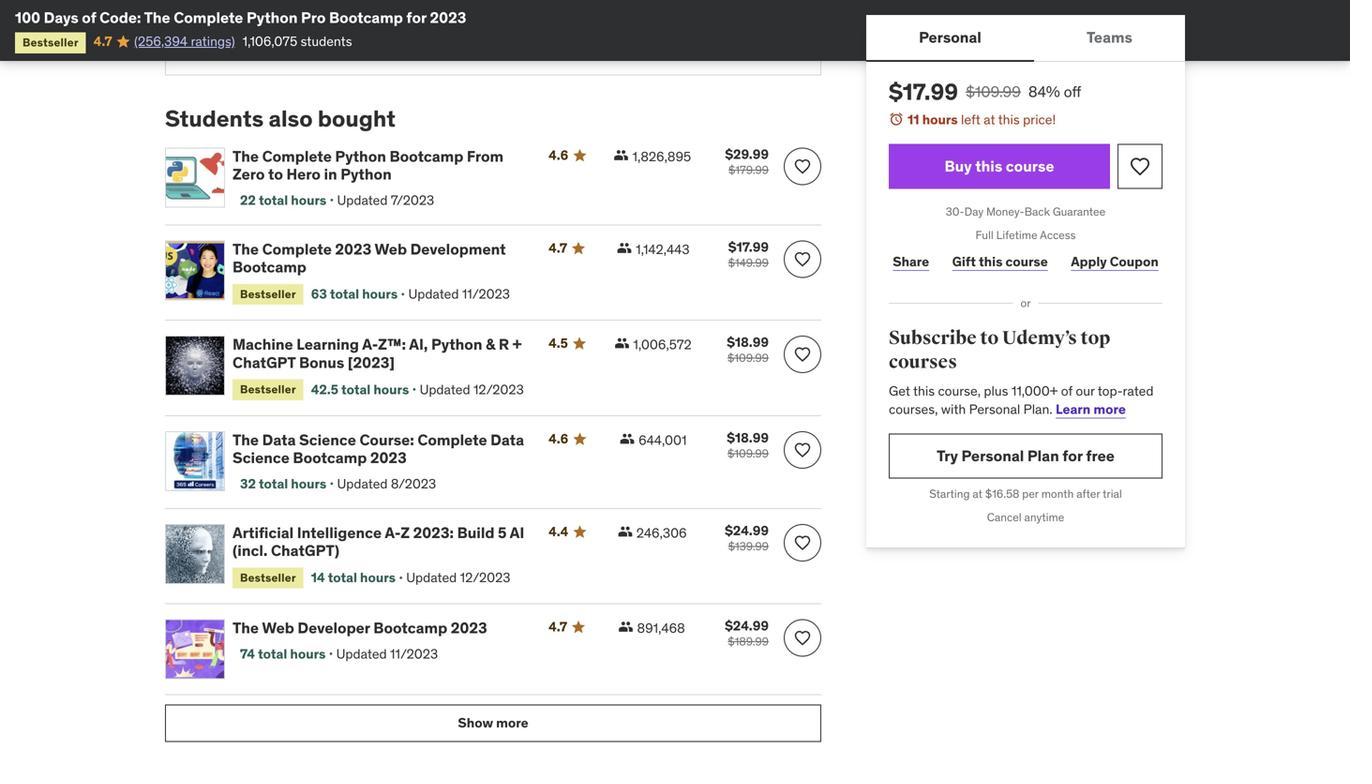 Task type: locate. For each thing, give the bounding box(es) containing it.
2 data from the left
[[491, 430, 524, 450]]

personal up "$17.99 $109.99 84% off"
[[919, 28, 982, 47]]

in
[[324, 165, 337, 184]]

personal inside get this course, plus 11,000+ of our top-rated courses, with personal plan.
[[969, 401, 1021, 418]]

bootcamp inside the "the data science course: complete data science bootcamp 2023"
[[293, 448, 367, 468]]

this inside buy this course button
[[975, 157, 1003, 176]]

more inside button
[[496, 715, 528, 731]]

apply
[[1071, 253, 1107, 270]]

0 horizontal spatial more
[[496, 715, 528, 731]]

the for the web developer bootcamp 2023
[[233, 619, 259, 638]]

subscribe to udemy's top courses
[[889, 327, 1111, 374]]

2 $18.99 $109.99 from the top
[[727, 429, 769, 461]]

udemy's
[[1002, 327, 1077, 350]]

the data science course: complete data science bootcamp 2023 link
[[233, 430, 526, 468]]

for
[[406, 8, 427, 27], [1063, 446, 1083, 465]]

apply coupon button
[[1067, 243, 1163, 281]]

at left $16.58
[[973, 487, 983, 501]]

complete up 8/2023 at the left bottom of page
[[418, 430, 487, 450]]

$17.99 for $17.99 $149.99
[[728, 239, 769, 255]]

4.6 up 4.4
[[549, 430, 569, 447]]

python left &
[[431, 335, 482, 354]]

artificial
[[233, 523, 294, 542]]

0 horizontal spatial at
[[973, 487, 983, 501]]

1 $24.99 from the top
[[725, 522, 769, 539]]

1 vertical spatial $18.99 $109.99
[[727, 429, 769, 461]]

total for 74
[[258, 646, 287, 662]]

4.6
[[549, 147, 569, 164], [549, 430, 569, 447]]

0 vertical spatial 12/2023
[[474, 381, 524, 398]]

more
[[1094, 401, 1126, 418], [496, 715, 528, 731]]

1 horizontal spatial to
[[980, 327, 999, 350]]

this inside get this course, plus 11,000+ of our top-rated courses, with personal plan.
[[913, 382, 935, 399]]

bestseller down "days"
[[23, 35, 79, 50]]

total right 63
[[330, 286, 359, 303]]

63
[[311, 286, 327, 303]]

plan
[[1028, 446, 1059, 465]]

hours
[[922, 111, 958, 128], [291, 192, 327, 208], [362, 286, 398, 303], [374, 381, 409, 398], [291, 475, 327, 492], [360, 569, 396, 586], [290, 646, 326, 662]]

get this course, plus 11,000+ of our top-rated courses, with personal plan.
[[889, 382, 1154, 418]]

hours up intelligence
[[291, 475, 327, 492]]

hours for 22 total hours
[[291, 192, 327, 208]]

bootcamp up 7/2023
[[390, 147, 464, 166]]

0 vertical spatial for
[[406, 8, 427, 27]]

2 $24.99 from the top
[[725, 618, 769, 635]]

after
[[1077, 487, 1100, 501]]

2 vertical spatial $109.99
[[728, 446, 769, 461]]

$18.99 $109.99
[[727, 334, 769, 365], [727, 429, 769, 461]]

total right 14
[[328, 569, 357, 586]]

updated 11/2023 for 63 total hours
[[408, 286, 510, 303]]

1 horizontal spatial at
[[984, 111, 995, 128]]

to left udemy's
[[980, 327, 999, 350]]

plan.
[[1024, 401, 1053, 418]]

$18.99 for the data science course: complete data science bootcamp 2023
[[727, 429, 769, 446]]

a- right learning
[[362, 335, 378, 354]]

4.7 for the complete 2023 web development bootcamp
[[549, 239, 567, 256]]

100
[[15, 8, 40, 27]]

0 horizontal spatial science
[[233, 448, 290, 468]]

1 vertical spatial to
[[980, 327, 999, 350]]

this left "price!"
[[998, 111, 1020, 128]]

84%
[[1029, 82, 1060, 101]]

updated down the complete python bootcamp from zero to hero in python
[[337, 192, 388, 208]]

complete up 63
[[262, 239, 332, 259]]

a- inside machine learning a-z™: ai, python & r + chatgpt bonus [2023]
[[362, 335, 378, 354]]

python up 1,106,075
[[247, 8, 298, 27]]

2 course from the top
[[1006, 253, 1048, 270]]

$18.99 for machine learning a-z™: ai, python & r + chatgpt bonus [2023]
[[727, 334, 769, 351]]

updated 12/2023 down build
[[406, 569, 511, 586]]

0 vertical spatial 4.6
[[549, 147, 569, 164]]

course inside buy this course button
[[1006, 157, 1054, 176]]

to
[[268, 165, 283, 184], [980, 327, 999, 350]]

complete inside the "the data science course: complete data science bootcamp 2023"
[[418, 430, 487, 450]]

the inside the "the data science course: complete data science bootcamp 2023"
[[233, 430, 259, 450]]

12/2023 down r
[[474, 381, 524, 398]]

bestseller down chatgpt
[[240, 382, 296, 397]]

per
[[1022, 487, 1039, 501]]

more down top- at the bottom right of page
[[1094, 401, 1126, 418]]

xsmall image left 1,142,443
[[617, 240, 632, 255]]

personal inside try personal plan for free link
[[962, 446, 1024, 465]]

1 vertical spatial of
[[1061, 382, 1073, 399]]

1 vertical spatial 4.6
[[549, 430, 569, 447]]

11/2023 for 63 total hours
[[462, 286, 510, 303]]

xsmall image for the web developer bootcamp 2023
[[618, 620, 633, 635]]

chatgpt
[[233, 353, 296, 372]]

bootcamp
[[329, 8, 403, 27], [390, 147, 464, 166], [233, 257, 307, 277], [293, 448, 367, 468], [374, 619, 447, 638]]

data up 32 total hours
[[262, 430, 296, 450]]

to up 22 total hours
[[268, 165, 283, 184]]

the inside the complete 2023 web development bootcamp
[[233, 239, 259, 259]]

report button
[[286, 24, 326, 43]]

$18.99 $109.99 right 1,006,572
[[727, 334, 769, 365]]

python up updated 7/2023
[[341, 165, 392, 184]]

science down 42.5
[[299, 430, 356, 450]]

$109.99
[[966, 82, 1021, 101], [728, 351, 769, 365], [728, 446, 769, 461]]

1 vertical spatial updated 11/2023
[[336, 646, 438, 662]]

$109.99 right 1,006,572
[[728, 351, 769, 365]]

$18.99 $109.99 right 644,001
[[727, 429, 769, 461]]

$24.99 right 246,306
[[725, 522, 769, 539]]

wishlist image for the data science course: complete data science bootcamp 2023
[[793, 441, 812, 459]]

4 wishlist image from the top
[[793, 534, 812, 552]]

at right left at top right
[[984, 111, 995, 128]]

xsmall image left 891,468
[[618, 620, 633, 635]]

day
[[965, 205, 984, 219]]

updated down 'development' on the top left of the page
[[408, 286, 459, 303]]

&
[[486, 335, 495, 354]]

0 horizontal spatial of
[[82, 8, 96, 27]]

hours down the complete 2023 web development bootcamp "link"
[[362, 286, 398, 303]]

personal
[[919, 28, 982, 47], [969, 401, 1021, 418], [962, 446, 1024, 465]]

updated down ai,
[[420, 381, 470, 398]]

$17.99 down $179.99
[[728, 239, 769, 255]]

bootcamp down 22 total hours
[[233, 257, 307, 277]]

bestseller up machine
[[240, 287, 296, 301]]

$109.99 for machine learning a-z™: ai, python & r + chatgpt bonus [2023]
[[728, 351, 769, 365]]

hours down developer
[[290, 646, 326, 662]]

students
[[301, 33, 352, 50]]

1 horizontal spatial wishlist image
[[1129, 155, 1152, 178]]

updated for 32 total hours
[[337, 475, 388, 492]]

wishlist image
[[1129, 155, 1152, 178], [793, 345, 812, 364]]

updated for 63 total hours
[[408, 286, 459, 303]]

python down bought
[[335, 147, 386, 166]]

12/2023 down build
[[460, 569, 511, 586]]

hours down artificial intelligence a-z 2023: build 5 ai (incl. chatgpt)
[[360, 569, 396, 586]]

1 vertical spatial 11/2023
[[390, 646, 438, 662]]

bestseller down (incl. in the left bottom of the page
[[240, 570, 296, 585]]

2 vertical spatial 4.7
[[549, 619, 567, 636]]

1,106,075 students
[[242, 33, 352, 50]]

updated 12/2023 for build
[[406, 569, 511, 586]]

total right 74
[[258, 646, 287, 662]]

0 vertical spatial web
[[375, 239, 407, 259]]

$29.99
[[725, 146, 769, 163]]

0 vertical spatial 11/2023
[[462, 286, 510, 303]]

the complete 2023 web development bootcamp
[[233, 239, 506, 277]]

of inside get this course, plus 11,000+ of our top-rated courses, with personal plan.
[[1061, 382, 1073, 399]]

xsmall image left 246,306
[[618, 524, 633, 539]]

the inside the complete python bootcamp from zero to hero in python
[[233, 147, 259, 166]]

11/2023 up &
[[462, 286, 510, 303]]

1 vertical spatial course
[[1006, 253, 1048, 270]]

xsmall image left 644,001
[[620, 431, 635, 446]]

hours right 11
[[922, 111, 958, 128]]

updated down 2023:
[[406, 569, 457, 586]]

0 vertical spatial $24.99
[[725, 522, 769, 539]]

this right buy
[[975, 157, 1003, 176]]

1,106,075
[[242, 33, 297, 50]]

1 vertical spatial web
[[262, 619, 294, 638]]

1 4.6 from the top
[[549, 147, 569, 164]]

$18.99 down the "$149.99"
[[727, 334, 769, 351]]

of left our on the right bottom of page
[[1061, 382, 1073, 399]]

data
[[262, 430, 296, 450], [491, 430, 524, 450]]

the up 32
[[233, 430, 259, 450]]

course up back
[[1006, 157, 1054, 176]]

science
[[299, 430, 356, 450], [233, 448, 290, 468]]

xsmall image left 1,006,572
[[615, 336, 630, 351]]

data up 5
[[491, 430, 524, 450]]

updated 12/2023 down &
[[420, 381, 524, 398]]

wishlist image
[[793, 157, 812, 176], [793, 250, 812, 269], [793, 441, 812, 459], [793, 534, 812, 552], [793, 629, 812, 648]]

$17.99 inside "$17.99 $149.99"
[[728, 239, 769, 255]]

the up 74
[[233, 619, 259, 638]]

personal down plus
[[969, 401, 1021, 418]]

the for the complete 2023 web development bootcamp
[[233, 239, 259, 259]]

of right "days"
[[82, 8, 96, 27]]

get
[[889, 382, 910, 399]]

hours down [2023]
[[374, 381, 409, 398]]

$18.99 right 644,001
[[727, 429, 769, 446]]

5 wishlist image from the top
[[793, 629, 812, 648]]

z
[[401, 523, 410, 542]]

0 vertical spatial updated 12/2023
[[420, 381, 524, 398]]

top
[[1081, 327, 1111, 350]]

course for buy this course
[[1006, 157, 1054, 176]]

1 data from the left
[[262, 430, 296, 450]]

updated down the web developer bootcamp 2023
[[336, 646, 387, 662]]

0 horizontal spatial web
[[262, 619, 294, 638]]

updated for 42.5 total hours
[[420, 381, 470, 398]]

1 course from the top
[[1006, 157, 1054, 176]]

$139.99
[[728, 539, 769, 554]]

ai
[[510, 523, 525, 542]]

hours for 63 total hours
[[362, 286, 398, 303]]

the for the data science course: complete data science bootcamp 2023
[[233, 430, 259, 450]]

2 $18.99 from the top
[[727, 429, 769, 446]]

python inside machine learning a-z™: ai, python & r + chatgpt bonus [2023]
[[431, 335, 482, 354]]

11/2023 for 74 total hours
[[390, 646, 438, 662]]

total
[[259, 192, 288, 208], [330, 286, 359, 303], [341, 381, 371, 398], [259, 475, 288, 492], [328, 569, 357, 586], [258, 646, 287, 662]]

2 vertical spatial personal
[[962, 446, 1024, 465]]

starting
[[929, 487, 970, 501]]

1 vertical spatial $18.99
[[727, 429, 769, 446]]

$24.99 down $139.99
[[725, 618, 769, 635]]

this for buy
[[975, 157, 1003, 176]]

644,001
[[639, 432, 687, 449]]

1 vertical spatial $24.99
[[725, 618, 769, 635]]

0 vertical spatial course
[[1006, 157, 1054, 176]]

science up 32
[[233, 448, 290, 468]]

1 vertical spatial $17.99
[[728, 239, 769, 255]]

2023 inside the complete 2023 web development bootcamp
[[335, 239, 372, 259]]

1 vertical spatial 12/2023
[[460, 569, 511, 586]]

total for 22
[[259, 192, 288, 208]]

buy this course
[[945, 157, 1054, 176]]

ai,
[[409, 335, 428, 354]]

1 vertical spatial more
[[496, 715, 528, 731]]

show more button
[[165, 705, 821, 742]]

more right show
[[496, 715, 528, 731]]

updated for 22 total hours
[[337, 192, 388, 208]]

updated down the "the data science course: complete data science bootcamp 2023"
[[337, 475, 388, 492]]

web up 74 total hours
[[262, 619, 294, 638]]

this right gift
[[979, 253, 1003, 270]]

12/2023 for artificial intelligence a-z 2023: build 5 ai (incl. chatgpt)
[[460, 569, 511, 586]]

total for 42.5
[[341, 381, 371, 398]]

1 vertical spatial $109.99
[[728, 351, 769, 365]]

complete inside the complete 2023 web development bootcamp
[[262, 239, 332, 259]]

bootcamp up 32 total hours
[[293, 448, 367, 468]]

1 vertical spatial a-
[[385, 523, 401, 542]]

bought
[[318, 105, 396, 133]]

xsmall image
[[614, 148, 629, 163], [617, 240, 632, 255], [615, 336, 630, 351], [620, 431, 635, 446], [618, 524, 633, 539], [618, 620, 633, 635]]

32
[[240, 475, 256, 492]]

$16.58
[[985, 487, 1020, 501]]

0 horizontal spatial to
[[268, 165, 283, 184]]

course inside gift this course link
[[1006, 253, 1048, 270]]

0 vertical spatial $109.99
[[966, 82, 1021, 101]]

1 vertical spatial personal
[[969, 401, 1021, 418]]

22 total hours
[[240, 192, 327, 208]]

total down [2023]
[[341, 381, 371, 398]]

web down updated 7/2023
[[375, 239, 407, 259]]

1 wishlist image from the top
[[793, 157, 812, 176]]

0 vertical spatial updated 11/2023
[[408, 286, 510, 303]]

of
[[82, 8, 96, 27], [1061, 382, 1073, 399]]

wishlist image for artificial intelligence a-z 2023: build 5 ai (incl. chatgpt)
[[793, 534, 812, 552]]

1 vertical spatial at
[[973, 487, 983, 501]]

1 horizontal spatial data
[[491, 430, 524, 450]]

11/2023 down the web developer bootcamp 2023 link
[[390, 646, 438, 662]]

the down the 22
[[233, 239, 259, 259]]

personal up $16.58
[[962, 446, 1024, 465]]

0 horizontal spatial for
[[406, 8, 427, 27]]

this inside gift this course link
[[979, 253, 1003, 270]]

1 $18.99 from the top
[[727, 334, 769, 351]]

this up 'courses,'
[[913, 382, 935, 399]]

0 horizontal spatial data
[[262, 430, 296, 450]]

a- for z
[[385, 523, 401, 542]]

$109.99 up $24.99 $139.99
[[728, 446, 769, 461]]

this for get
[[913, 382, 935, 399]]

tab list
[[866, 15, 1185, 62]]

0 horizontal spatial 11/2023
[[390, 646, 438, 662]]

0 horizontal spatial $17.99
[[728, 239, 769, 255]]

total right the 22
[[259, 192, 288, 208]]

0 vertical spatial personal
[[919, 28, 982, 47]]

artificial intelligence a-z 2023: build 5 ai (incl. chatgpt)
[[233, 523, 525, 560]]

$109.99 up the 11 hours left at this price!
[[966, 82, 1021, 101]]

11,000+
[[1012, 382, 1058, 399]]

0 vertical spatial to
[[268, 165, 283, 184]]

0 vertical spatial a-
[[362, 335, 378, 354]]

a- inside artificial intelligence a-z 2023: build 5 ai (incl. chatgpt)
[[385, 523, 401, 542]]

0 vertical spatial more
[[1094, 401, 1126, 418]]

1 horizontal spatial more
[[1094, 401, 1126, 418]]

14 total hours
[[311, 569, 396, 586]]

hours for 32 total hours
[[291, 475, 327, 492]]

updated 11/2023 down the web developer bootcamp 2023 link
[[336, 646, 438, 662]]

wishlist image for the complete python bootcamp from zero to hero in python
[[793, 157, 812, 176]]

developer
[[298, 619, 370, 638]]

0 vertical spatial wishlist image
[[1129, 155, 1152, 178]]

0 vertical spatial $18.99 $109.99
[[727, 334, 769, 365]]

1 vertical spatial 4.7
[[549, 239, 567, 256]]

the web developer bootcamp 2023
[[233, 619, 487, 638]]

42.5 total hours
[[311, 381, 409, 398]]

1 vertical spatial updated 12/2023
[[406, 569, 511, 586]]

1 vertical spatial for
[[1063, 446, 1083, 465]]

z™:
[[378, 335, 406, 354]]

0 horizontal spatial a-
[[362, 335, 378, 354]]

2 wishlist image from the top
[[793, 250, 812, 269]]

updated for 74 total hours
[[336, 646, 387, 662]]

a- left 2023:
[[385, 523, 401, 542]]

$179.99
[[729, 163, 769, 177]]

$17.99 up 11
[[889, 78, 958, 106]]

bootcamp inside the complete 2023 web development bootcamp
[[233, 257, 307, 277]]

the complete python bootcamp from zero to hero in python
[[233, 147, 504, 184]]

12/2023
[[474, 381, 524, 398], [460, 569, 511, 586]]

learning
[[297, 335, 359, 354]]

1 horizontal spatial $17.99
[[889, 78, 958, 106]]

money-
[[987, 205, 1025, 219]]

1 $18.99 $109.99 from the top
[[727, 334, 769, 365]]

cancel
[[987, 510, 1022, 524]]

1 horizontal spatial web
[[375, 239, 407, 259]]

complete down also
[[262, 147, 332, 166]]

2 4.6 from the top
[[549, 430, 569, 447]]

0 vertical spatial $18.99
[[727, 334, 769, 351]]

0 vertical spatial $17.99
[[889, 78, 958, 106]]

total right 32
[[259, 475, 288, 492]]

4.6 right from
[[549, 147, 569, 164]]

updated 12/2023 for python
[[420, 381, 524, 398]]

the up the 22
[[233, 147, 259, 166]]

(incl.
[[233, 541, 268, 560]]

xsmall image left the 1,826,895
[[614, 148, 629, 163]]

+
[[513, 335, 522, 354]]

$109.99 inside "$17.99 $109.99 84% off"
[[966, 82, 1021, 101]]

course down lifetime
[[1006, 253, 1048, 270]]

4.4
[[549, 523, 569, 540]]

ratings)
[[191, 33, 235, 50]]

updated 11/2023 down 'development' on the top left of the page
[[408, 286, 510, 303]]

teams
[[1087, 28, 1133, 47]]

hours for 14 total hours
[[360, 569, 396, 586]]

1 horizontal spatial of
[[1061, 382, 1073, 399]]

1 horizontal spatial 11/2023
[[462, 286, 510, 303]]

$18.99 $109.99 for the data science course: complete data science bootcamp 2023
[[727, 429, 769, 461]]

hours down hero
[[291, 192, 327, 208]]

0 horizontal spatial wishlist image
[[793, 345, 812, 364]]

hero
[[286, 165, 321, 184]]

guarantee
[[1053, 205, 1106, 219]]

3 wishlist image from the top
[[793, 441, 812, 459]]

2023 inside the "the data science course: complete data science bootcamp 2023"
[[370, 448, 407, 468]]

1 horizontal spatial a-
[[385, 523, 401, 542]]

show more
[[458, 715, 528, 731]]



Task type: describe. For each thing, give the bounding box(es) containing it.
r
[[499, 335, 509, 354]]

apply coupon
[[1071, 253, 1159, 270]]

mark as helpful image
[[198, 24, 217, 43]]

1 horizontal spatial science
[[299, 430, 356, 450]]

22
[[240, 192, 256, 208]]

xsmall image for artificial intelligence a-z 2023: build 5 ai (incl. chatgpt)
[[618, 524, 633, 539]]

$29.99 $179.99
[[725, 146, 769, 177]]

tab list containing personal
[[866, 15, 1185, 62]]

try personal plan for free
[[937, 446, 1115, 465]]

$24.99 for the web developer bootcamp 2023
[[725, 618, 769, 635]]

code:
[[100, 8, 141, 27]]

machine
[[233, 335, 293, 354]]

coupon
[[1110, 253, 1159, 270]]

4.5
[[549, 335, 568, 352]]

11
[[908, 111, 920, 128]]

0 vertical spatial of
[[82, 8, 96, 27]]

more for learn more
[[1094, 401, 1126, 418]]

alarm image
[[889, 112, 904, 127]]

report
[[286, 25, 326, 42]]

learn
[[1056, 401, 1091, 418]]

bonus
[[299, 353, 344, 372]]

total for 32
[[259, 475, 288, 492]]

$24.99 for artificial intelligence a-z 2023: build 5 ai (incl. chatgpt)
[[725, 522, 769, 539]]

updated 11/2023 for 74 total hours
[[336, 646, 438, 662]]

to inside the complete python bootcamp from zero to hero in python
[[268, 165, 283, 184]]

courses
[[889, 351, 957, 374]]

gift this course link
[[948, 243, 1052, 281]]

more for show more
[[496, 715, 528, 731]]

students also bought
[[165, 105, 396, 133]]

subscribe
[[889, 327, 977, 350]]

with
[[941, 401, 966, 418]]

the for the complete python bootcamp from zero to hero in python
[[233, 147, 259, 166]]

try
[[937, 446, 958, 465]]

days
[[44, 8, 79, 27]]

off
[[1064, 82, 1082, 101]]

4.6 for the data science course: complete data science bootcamp 2023
[[549, 430, 569, 447]]

learn more
[[1056, 401, 1126, 418]]

8/2023
[[391, 475, 436, 492]]

this for gift
[[979, 253, 1003, 270]]

74
[[240, 646, 255, 662]]

pro
[[301, 8, 326, 27]]

30-
[[946, 205, 965, 219]]

machine learning a-z™: ai, python & r + chatgpt bonus [2023]
[[233, 335, 522, 372]]

intelligence
[[297, 523, 382, 542]]

course,
[[938, 382, 981, 399]]

mark as unhelpful image
[[243, 24, 262, 43]]

back
[[1025, 205, 1050, 219]]

$109.99 for the data science course: complete data science bootcamp 2023
[[728, 446, 769, 461]]

course for gift this course
[[1006, 253, 1048, 270]]

$24.99 $189.99
[[725, 618, 769, 649]]

246,306
[[637, 525, 687, 541]]

$17.99 $149.99
[[728, 239, 769, 270]]

hours for 42.5 total hours
[[374, 381, 409, 398]]

2023:
[[413, 523, 454, 542]]

chatgpt)
[[271, 541, 340, 560]]

share
[[893, 253, 929, 270]]

the data science course: complete data science bootcamp 2023
[[233, 430, 524, 468]]

or
[[1021, 296, 1031, 311]]

bootcamp inside the complete python bootcamp from zero to hero in python
[[390, 147, 464, 166]]

the complete 2023 web development bootcamp link
[[233, 239, 526, 277]]

bootcamp up students
[[329, 8, 403, 27]]

free
[[1086, 446, 1115, 465]]

xsmall image for the data science course: complete data science bootcamp 2023
[[620, 431, 635, 446]]

zero
[[233, 165, 265, 184]]

$17.99 $109.99 84% off
[[889, 78, 1082, 106]]

5
[[498, 523, 507, 542]]

plus
[[984, 382, 1009, 399]]

hours for 74 total hours
[[290, 646, 326, 662]]

a- for z™:
[[362, 335, 378, 354]]

wishlist image for the web developer bootcamp 2023
[[793, 629, 812, 648]]

price!
[[1023, 111, 1056, 128]]

left
[[961, 111, 981, 128]]

bestseller for machine
[[240, 382, 296, 397]]

at inside starting at $16.58 per month after trial cancel anytime
[[973, 487, 983, 501]]

bootcamp down 14 total hours
[[374, 619, 447, 638]]

12/2023 for machine learning a-z™: ai, python & r + chatgpt bonus [2023]
[[474, 381, 524, 398]]

try personal plan for free link
[[889, 434, 1163, 479]]

personal inside the personal button
[[919, 28, 982, 47]]

gift
[[952, 253, 976, 270]]

$149.99
[[728, 255, 769, 270]]

gift this course
[[952, 253, 1048, 270]]

1,142,443
[[636, 241, 690, 258]]

1 vertical spatial wishlist image
[[793, 345, 812, 364]]

42.5
[[311, 381, 338, 398]]

courses,
[[889, 401, 938, 418]]

891,468
[[637, 620, 685, 637]]

starting at $16.58 per month after trial cancel anytime
[[929, 487, 1122, 524]]

$17.99 for $17.99 $109.99 84% off
[[889, 78, 958, 106]]

total for 14
[[328, 569, 357, 586]]

rated
[[1123, 382, 1154, 399]]

our
[[1076, 382, 1095, 399]]

xsmall image for the complete 2023 web development bootcamp
[[617, 240, 632, 255]]

wishlist image for the complete 2023 web development bootcamp
[[793, 250, 812, 269]]

web inside the complete 2023 web development bootcamp
[[375, 239, 407, 259]]

4.7 for the web developer bootcamp 2023
[[549, 619, 567, 636]]

7/2023
[[391, 192, 434, 208]]

0 vertical spatial at
[[984, 111, 995, 128]]

machine learning a-z™: ai, python & r + chatgpt bonus [2023] link
[[233, 335, 526, 372]]

14
[[311, 569, 325, 586]]

11 hours left at this price!
[[908, 111, 1056, 128]]

xsmall image for the complete python bootcamp from zero to hero in python
[[614, 148, 629, 163]]

bestseller for the
[[240, 287, 296, 301]]

32 total hours
[[240, 475, 327, 492]]

4.6 for the complete python bootcamp from zero to hero in python
[[549, 147, 569, 164]]

share button
[[889, 243, 933, 281]]

the up the (256,394 at left top
[[144, 8, 170, 27]]

the web developer bootcamp 2023 link
[[233, 619, 526, 638]]

$18.99 $109.99 for machine learning a-z™: ai, python & r + chatgpt bonus [2023]
[[727, 334, 769, 365]]

$189.99
[[728, 635, 769, 649]]

updated 8/2023
[[337, 475, 436, 492]]

total for 63
[[330, 286, 359, 303]]

complete up ratings)
[[174, 8, 243, 27]]

to inside subscribe to udemy's top courses
[[980, 327, 999, 350]]

course:
[[360, 430, 414, 450]]

month
[[1042, 487, 1074, 501]]

also
[[269, 105, 313, 133]]

0 vertical spatial 4.7
[[94, 33, 112, 50]]

30-day money-back guarantee full lifetime access
[[946, 205, 1106, 242]]

1 horizontal spatial for
[[1063, 446, 1083, 465]]

build
[[457, 523, 495, 542]]

(256,394
[[134, 33, 188, 50]]

complete inside the complete python bootcamp from zero to hero in python
[[262, 147, 332, 166]]

bestseller for artificial
[[240, 570, 296, 585]]

xsmall image for machine learning a-z™: ai, python & r + chatgpt bonus [2023]
[[615, 336, 630, 351]]

teams button
[[1034, 15, 1185, 60]]

anytime
[[1025, 510, 1065, 524]]

updated for 14 total hours
[[406, 569, 457, 586]]



Task type: vqa. For each thing, say whether or not it's contained in the screenshot.
GIS to the bottom
no



